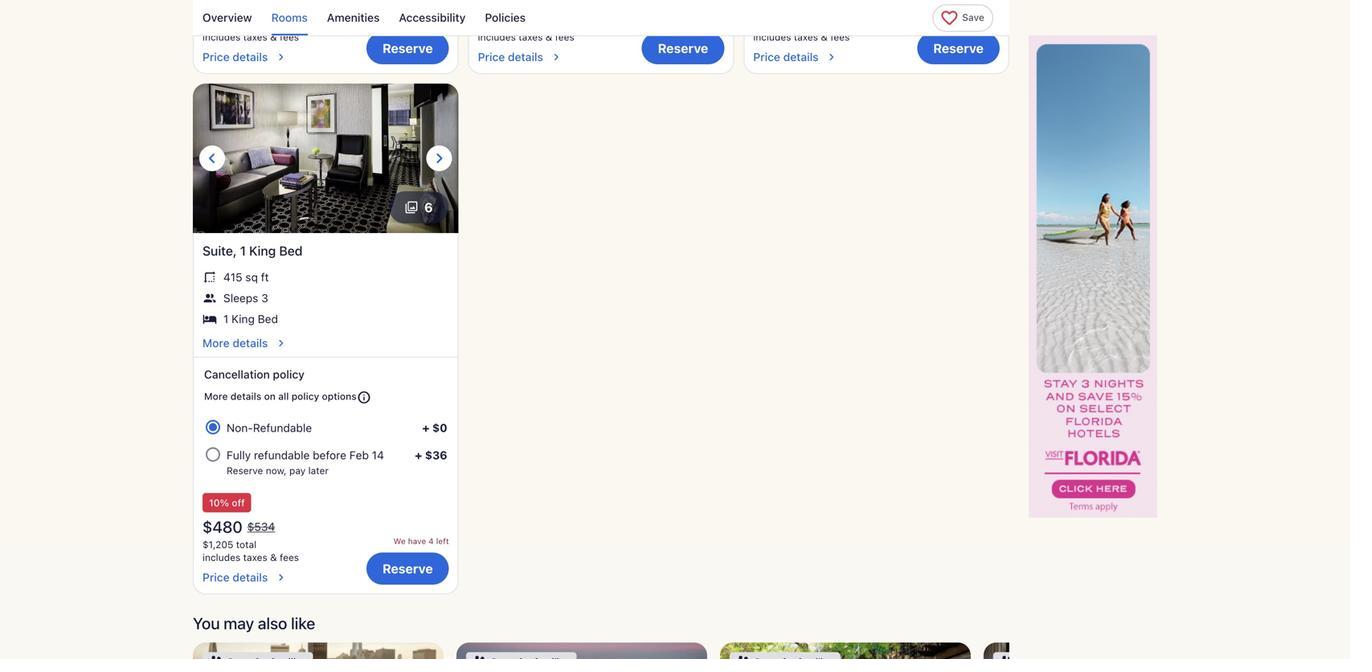 Task type: describe. For each thing, give the bounding box(es) containing it.
bed inside list item
[[258, 312, 278, 326]]

show previous image image
[[203, 149, 222, 168]]

we have 4 left for $913
[[394, 16, 449, 25]]

accessibility
[[399, 11, 466, 24]]

+ for $0
[[422, 421, 430, 434]]

cancellation policy
[[204, 368, 305, 381]]

& inside $932 total includes taxes & fees
[[546, 31, 552, 43]]

price details down includes taxes & fees
[[753, 50, 819, 64]]

& inside $480 $534 $1,205 total includes taxes & fees
[[270, 552, 277, 563]]

options
[[322, 391, 357, 402]]

refundable
[[254, 448, 310, 462]]

overview
[[203, 11, 252, 24]]

taxes inside $932 total includes taxes & fees
[[519, 31, 543, 43]]

show all 6 images for suite, 1 king bed image
[[405, 201, 418, 214]]

left for $913
[[436, 16, 449, 25]]

save button
[[933, 4, 993, 32]]

price details button for $480
[[203, 564, 299, 585]]

price for $480
[[203, 571, 230, 584]]

price for $932
[[478, 50, 505, 64]]

policies link
[[485, 0, 526, 35]]

feb
[[349, 448, 369, 462]]

10% off
[[209, 497, 245, 508]]

medium image for price details button below includes taxes & fees
[[825, 51, 838, 64]]

off
[[232, 497, 245, 508]]

details down "$913 total includes taxes & fees"
[[233, 50, 268, 64]]

we for $480
[[394, 536, 406, 546]]

price down includes taxes & fees
[[753, 50, 780, 64]]

overview link
[[203, 0, 252, 35]]

list containing 415 sq ft
[[203, 270, 449, 326]]

frette italian sheets, premium bedding, in-room safe, desk image
[[193, 84, 459, 233]]

later
[[308, 465, 329, 476]]

price details button for $932
[[478, 43, 574, 64]]

415
[[223, 271, 242, 284]]

price for $913
[[203, 50, 230, 64]]

$932 total includes taxes & fees
[[478, 19, 574, 43]]

details down 1 king bed
[[233, 336, 268, 350]]

$36
[[425, 448, 447, 462]]

cancellation
[[204, 368, 270, 381]]

more for more details
[[203, 336, 230, 350]]

accessibility link
[[399, 0, 466, 35]]

now,
[[266, 465, 287, 476]]

on
[[264, 391, 276, 402]]

king inside 1 king bed list item
[[232, 312, 255, 326]]

view from room image
[[720, 643, 971, 659]]

415 sq ft
[[223, 271, 269, 284]]

left for $480
[[436, 536, 449, 546]]

policy inside button
[[292, 391, 319, 402]]

10%
[[209, 497, 229, 508]]

reserve link for price details button corresponding to $913
[[367, 32, 449, 64]]

sleeps
[[223, 291, 258, 305]]

0 vertical spatial policy
[[273, 368, 305, 381]]

14
[[372, 448, 384, 462]]

all
[[278, 391, 289, 402]]

4 for $913
[[429, 16, 434, 25]]

1 king bed
[[223, 312, 278, 326]]

exterior image
[[457, 643, 707, 659]]

1 horizontal spatial 1
[[240, 243, 246, 258]]

non-
[[227, 421, 253, 434]]

sq
[[245, 271, 258, 284]]

includes inside $480 $534 $1,205 total includes taxes & fees
[[203, 552, 241, 563]]

details down $932 total includes taxes & fees
[[508, 50, 543, 64]]

medium image for $913
[[274, 51, 287, 64]]

details down includes taxes & fees
[[783, 50, 819, 64]]

0 vertical spatial king
[[249, 243, 276, 258]]

fees inside "$913 total includes taxes & fees"
[[280, 31, 299, 43]]

4 for $480
[[429, 536, 434, 546]]

+ $36 reserve now, pay later
[[227, 448, 447, 476]]

price details button down includes taxes & fees
[[753, 43, 850, 64]]

we for $913
[[394, 16, 406, 25]]

3 out of 10 element
[[720, 643, 971, 659]]

policies
[[485, 11, 526, 24]]

also
[[258, 614, 287, 632]]

$932
[[478, 19, 502, 30]]

reserve for price details button corresponding to $913
[[383, 41, 433, 56]]

rooms
[[271, 11, 308, 24]]

you
[[193, 614, 220, 632]]

more for more details on all policy options
[[204, 391, 228, 402]]

save
[[962, 12, 985, 23]]

more details on all policy options button
[[204, 383, 447, 411]]

6 button
[[389, 191, 449, 224]]

refundable
[[253, 421, 312, 434]]

price details for $932
[[478, 50, 543, 64]]

reserve link for $480's price details button
[[367, 553, 449, 585]]

small image for the 1 out of 10 element
[[209, 655, 223, 659]]

$913
[[203, 19, 225, 30]]

total inside $480 $534 $1,205 total includes taxes & fees
[[236, 539, 257, 550]]

rooms link
[[271, 0, 308, 35]]

$480
[[203, 517, 242, 536]]



Task type: vqa. For each thing, say whether or not it's contained in the screenshot.
Reserve inside the + $36 Reserve now, pay later
yes



Task type: locate. For each thing, give the bounding box(es) containing it.
0 vertical spatial 4
[[429, 16, 434, 25]]

reserve for price details button below includes taxes & fees
[[933, 41, 984, 56]]

we
[[394, 16, 406, 25], [945, 16, 957, 25], [394, 536, 406, 546]]

king
[[249, 243, 276, 258], [232, 312, 255, 326]]

+ $0
[[422, 421, 447, 434]]

small image inside the "2 out of 10" element
[[473, 655, 487, 659]]

reserve inside + $36 reserve now, pay later
[[227, 465, 263, 476]]

1 king bed list item
[[203, 312, 449, 326]]

0 vertical spatial 1
[[240, 243, 246, 258]]

0 vertical spatial more
[[203, 336, 230, 350]]

fees inside $932 total includes taxes & fees
[[555, 31, 574, 43]]

1 vertical spatial we have 4 left
[[394, 536, 449, 546]]

1 horizontal spatial medium image
[[550, 51, 563, 64]]

1 vertical spatial +
[[415, 448, 422, 462]]

small image for 4 out of 10 "element"
[[1000, 655, 1014, 659]]

1 vertical spatial medium image
[[274, 571, 287, 584]]

price down $1,205
[[203, 571, 230, 584]]

price details down $932 total includes taxes & fees
[[478, 50, 543, 64]]

may
[[224, 614, 254, 632]]

price details for $913
[[203, 50, 268, 64]]

1 out of 10 element
[[193, 643, 444, 659]]

taxes inside "$913 total includes taxes & fees"
[[243, 31, 267, 43]]

taxes inside $480 $534 $1,205 total includes taxes & fees
[[243, 552, 267, 563]]

price details button for $913
[[203, 43, 299, 64]]

lobby image
[[984, 643, 1235, 659]]

medium image
[[274, 51, 287, 64], [274, 571, 287, 584]]

non-refundable
[[227, 421, 312, 434]]

we have 4 left
[[394, 16, 449, 25], [394, 536, 449, 546]]

includes
[[203, 31, 241, 43], [478, 31, 516, 43], [753, 31, 791, 43], [203, 552, 241, 563]]

0 vertical spatial list
[[193, 0, 1010, 35]]

medium image for price details button corresponding to $932
[[550, 51, 563, 64]]

we have 4 left for $480
[[394, 536, 449, 546]]

sleeps 3 list item
[[203, 291, 449, 306]]

bed up 415 sq ft list item
[[279, 243, 303, 258]]

0 horizontal spatial bed
[[258, 312, 278, 326]]

$913 total includes taxes & fees
[[203, 19, 299, 43]]

medium image
[[550, 51, 563, 64], [825, 51, 838, 64], [274, 337, 287, 350]]

price down the "$913"
[[203, 50, 230, 64]]

more details button
[[203, 336, 449, 351]]

small image for the "2 out of 10" element
[[473, 655, 487, 659]]

1 4 from the top
[[429, 16, 434, 25]]

taxes
[[243, 31, 267, 43], [519, 31, 543, 43], [794, 31, 818, 43], [243, 552, 267, 563]]

we have 2 left
[[945, 16, 1000, 25]]

0 horizontal spatial medium image
[[274, 337, 287, 350]]

details down cancellation policy
[[230, 391, 261, 402]]

reserve link for price details button below includes taxes & fees
[[917, 32, 1000, 64]]

more details on all policy options
[[204, 391, 357, 402]]

bed
[[279, 243, 303, 258], [258, 312, 278, 326]]

4
[[429, 16, 434, 25], [429, 536, 434, 546]]

total inside "$913 total includes taxes & fees"
[[228, 19, 248, 30]]

1 right suite,
[[240, 243, 246, 258]]

medium image inside more details button
[[274, 337, 287, 350]]

+ inside + $36 reserve now, pay later
[[415, 448, 422, 462]]

1 down sleeps
[[223, 312, 229, 326]]

bed down "3" at the top of the page
[[258, 312, 278, 326]]

price details down "$913 total includes taxes & fees"
[[203, 50, 268, 64]]

small image inside more details on all policy options button
[[357, 390, 371, 405]]

$1,205
[[203, 539, 233, 550]]

price details for $480
[[203, 571, 268, 584]]

left
[[436, 16, 449, 25], [987, 16, 1000, 25], [436, 536, 449, 546]]

total for $913 total
[[228, 19, 248, 30]]

amenities link
[[327, 0, 380, 35]]

details
[[233, 50, 268, 64], [508, 50, 543, 64], [783, 50, 819, 64], [233, 336, 268, 350], [230, 391, 261, 402], [233, 571, 268, 584]]

price details button down "$913 total includes taxes & fees"
[[203, 43, 299, 64]]

415 sq ft list item
[[203, 270, 449, 285]]

1 inside list item
[[223, 312, 229, 326]]

1 we have 4 left from the top
[[394, 16, 449, 25]]

more up cancellation
[[203, 336, 230, 350]]

reserve link
[[367, 32, 449, 64], [642, 32, 724, 64], [917, 32, 1000, 64], [367, 553, 449, 585]]

2 medium image from the top
[[274, 571, 287, 584]]

2 horizontal spatial medium image
[[825, 51, 838, 64]]

includes inside "$913 total includes taxes & fees"
[[203, 31, 241, 43]]

1 vertical spatial 4
[[429, 536, 434, 546]]

medium image down 1 king bed
[[274, 337, 287, 350]]

before
[[313, 448, 346, 462]]

fully
[[227, 448, 251, 462]]

2
[[980, 16, 985, 25]]

1 medium image from the top
[[274, 51, 287, 64]]

& inside "$913 total includes taxes & fees"
[[270, 31, 277, 43]]

includes taxes & fees
[[753, 31, 850, 43]]

small image inside 3 out of 10 element
[[736, 655, 751, 659]]

+ left $36
[[415, 448, 422, 462]]

list containing overview
[[193, 0, 1010, 35]]

suite,
[[203, 243, 237, 258]]

0 vertical spatial +
[[422, 421, 430, 434]]

price details down $1,205
[[203, 571, 268, 584]]

+
[[422, 421, 430, 434], [415, 448, 422, 462]]

like
[[291, 614, 315, 632]]

policy
[[273, 368, 305, 381], [292, 391, 319, 402]]

2 out of 10 element
[[457, 643, 707, 659]]

more details
[[203, 336, 268, 350]]

$534
[[247, 520, 275, 533]]

+ for $36
[[415, 448, 422, 462]]

small image inside the 1 out of 10 element
[[209, 655, 223, 659]]

total inside $932 total includes taxes & fees
[[505, 19, 525, 30]]

sleeps 3
[[223, 291, 268, 305]]

0 vertical spatial medium image
[[274, 51, 287, 64]]

details down $480 $534 $1,205 total includes taxes & fees
[[233, 571, 268, 584]]

1 vertical spatial list
[[203, 270, 449, 326]]

reserve
[[383, 41, 433, 56], [658, 41, 708, 56], [933, 41, 984, 56], [227, 465, 263, 476], [383, 561, 433, 576]]

4 out of 10 element
[[984, 643, 1235, 659]]

medium image down "$913 total includes taxes & fees"
[[274, 51, 287, 64]]

1 vertical spatial policy
[[292, 391, 319, 402]]

suite, 1 king bed
[[203, 243, 303, 258]]

policy up all
[[273, 368, 305, 381]]

2 4 from the top
[[429, 536, 434, 546]]

$0
[[432, 421, 447, 434]]

price details button
[[203, 43, 299, 64], [478, 43, 574, 64], [753, 43, 850, 64], [203, 564, 299, 585]]

includes inside $932 total includes taxes & fees
[[478, 31, 516, 43]]

list
[[193, 0, 1010, 35], [203, 270, 449, 326]]

have
[[408, 16, 426, 25], [959, 16, 977, 25], [408, 536, 426, 546]]

medium image for $480
[[274, 571, 287, 584]]

ft
[[261, 271, 269, 284]]

total
[[228, 19, 248, 30], [505, 19, 525, 30], [236, 539, 257, 550]]

1 horizontal spatial bed
[[279, 243, 303, 258]]

6
[[424, 200, 433, 215]]

reserve for $480's price details button
[[383, 561, 433, 576]]

policy right all
[[292, 391, 319, 402]]

small image inside 4 out of 10 "element"
[[1000, 655, 1014, 659]]

more
[[203, 336, 230, 350], [204, 391, 228, 402]]

0 horizontal spatial 1
[[223, 312, 229, 326]]

&
[[270, 31, 277, 43], [546, 31, 552, 43], [821, 31, 828, 43], [270, 552, 277, 563]]

you may also like
[[193, 614, 315, 632]]

price down $932
[[478, 50, 505, 64]]

2 we have 4 left from the top
[[394, 536, 449, 546]]

price details button down $932 total includes taxes & fees
[[478, 43, 574, 64]]

total right the "$913"
[[228, 19, 248, 30]]

1
[[240, 243, 246, 258], [223, 312, 229, 326]]

total down $534 button
[[236, 539, 257, 550]]

price details
[[203, 50, 268, 64], [478, 50, 543, 64], [753, 50, 819, 64], [203, 571, 268, 584]]

1 vertical spatial king
[[232, 312, 255, 326]]

price details button down $480 $534 $1,205 total includes taxes & fees
[[203, 564, 299, 585]]

0 vertical spatial bed
[[279, 243, 303, 258]]

small image for 3 out of 10 element
[[736, 655, 751, 659]]

1 vertical spatial 1
[[223, 312, 229, 326]]

medium image down $932 total includes taxes & fees
[[550, 51, 563, 64]]

fees inside $480 $534 $1,205 total includes taxes & fees
[[280, 552, 299, 563]]

total right $932
[[505, 19, 525, 30]]

1 vertical spatial more
[[204, 391, 228, 402]]

price
[[203, 50, 230, 64], [478, 50, 505, 64], [753, 50, 780, 64], [203, 571, 230, 584]]

3
[[261, 291, 268, 305]]

amenities
[[327, 11, 380, 24]]

king up ft
[[249, 243, 276, 258]]

medium image down includes taxes & fees
[[825, 51, 838, 64]]

have for $913
[[408, 16, 426, 25]]

medium image for more details button
[[274, 337, 287, 350]]

+ left $0
[[422, 421, 430, 434]]

1 vertical spatial bed
[[258, 312, 278, 326]]

0 vertical spatial we have 4 left
[[394, 16, 449, 25]]

fully refundable before feb 14
[[227, 448, 384, 462]]

pay
[[289, 465, 306, 476]]

show next image image
[[430, 149, 449, 168]]

$480 $534 $1,205 total includes taxes & fees
[[203, 517, 299, 563]]

$534 button
[[246, 520, 277, 534]]

total for $932 total
[[505, 19, 525, 30]]

king down sleeps
[[232, 312, 255, 326]]

terrace/patio image
[[193, 643, 444, 659]]

medium image up also
[[274, 571, 287, 584]]

more down cancellation
[[204, 391, 228, 402]]

small image
[[357, 390, 371, 405], [209, 655, 223, 659], [473, 655, 487, 659], [736, 655, 751, 659], [1000, 655, 1014, 659]]

fees
[[280, 31, 299, 43], [555, 31, 574, 43], [831, 31, 850, 43], [280, 552, 299, 563]]

have for $480
[[408, 536, 426, 546]]



